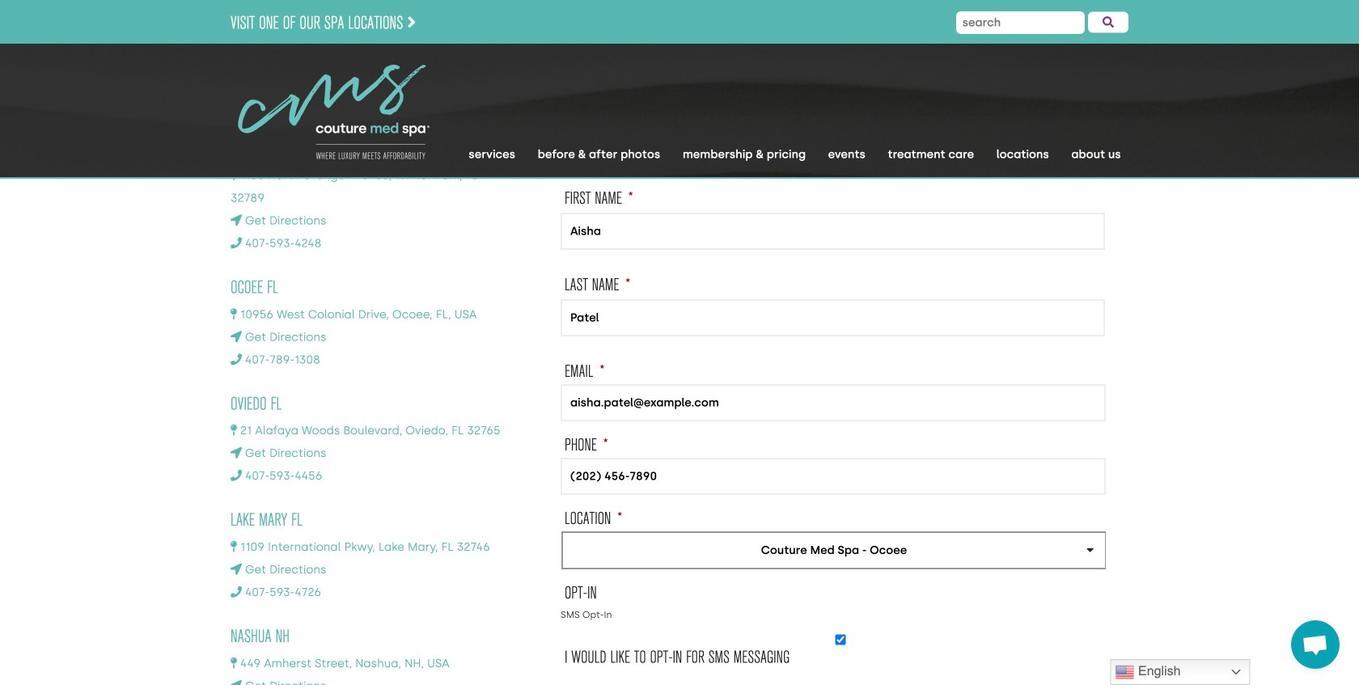 Task type: vqa. For each thing, say whether or not it's contained in the screenshot.
map pin icon to the bottom
no



Task type: describe. For each thing, give the bounding box(es) containing it.
3 phone image from the top
[[231, 470, 242, 482]]

search image
[[1103, 17, 1114, 28]]

map pin image for location arrow icon for second phone icon from the bottom of the page
[[231, 309, 237, 320]]

location arrow image for third phone icon from the top of the page
[[231, 448, 242, 459]]

location arrow image for phone image
[[231, 564, 242, 575]]

4 location arrow image from the top
[[231, 680, 242, 685]]

location arrow image for second phone icon from the bottom of the page
[[231, 331, 242, 342]]

map pin image for location arrow image
[[231, 169, 237, 181]]

map pin image for fourth location arrow icon from the top of the page
[[231, 658, 237, 669]]



Task type: locate. For each thing, give the bounding box(es) containing it.
2 vertical spatial phone image
[[231, 470, 242, 482]]

map pin image for location arrow icon related to phone image
[[231, 541, 237, 553]]

0 vertical spatial map pin image
[[231, 309, 237, 320]]

1 map pin image from the top
[[231, 169, 237, 181]]

phone image
[[231, 237, 242, 249], [231, 354, 242, 365], [231, 470, 242, 482]]

0 vertical spatial map pin image
[[231, 169, 237, 181]]

angle right image
[[407, 13, 416, 31]]

3 location arrow image from the top
[[231, 564, 242, 575]]

2 phone image from the top
[[231, 354, 242, 365]]

1 vertical spatial map pin image
[[231, 541, 237, 553]]

1 vertical spatial phone image
[[231, 354, 242, 365]]

None email field
[[561, 384, 1106, 421]]

2 map pin image from the top
[[231, 425, 237, 436]]

0 vertical spatial phone image
[[231, 237, 242, 249]]

location arrow image
[[231, 331, 242, 342], [231, 448, 242, 459], [231, 564, 242, 575], [231, 680, 242, 685]]

open chat image
[[1291, 620, 1340, 669]]

map pin image
[[231, 169, 237, 181], [231, 541, 237, 553], [231, 658, 237, 669]]

2 map pin image from the top
[[231, 541, 237, 553]]

None text field
[[561, 299, 1105, 336]]

map pin image for location arrow icon corresponding to third phone icon from the top of the page
[[231, 425, 237, 436]]

map pin image down phone image
[[231, 658, 237, 669]]

2 location arrow image from the top
[[231, 448, 242, 459]]

contact us - couture med spa image
[[231, 55, 437, 169]]

1 vertical spatial map pin image
[[231, 425, 237, 436]]

2 vertical spatial map pin image
[[231, 658, 237, 669]]

1 phone image from the top
[[231, 237, 242, 249]]

None text field
[[561, 213, 1105, 250]]

map pin image
[[231, 309, 237, 320], [231, 425, 237, 436]]

map pin image up phone image
[[231, 541, 237, 553]]

location arrow image
[[231, 215, 242, 226]]

3 map pin image from the top
[[231, 658, 237, 669]]

1 location arrow image from the top
[[231, 331, 242, 342]]

When autocomplete results are available use up and down arrows to review and enter to go to the desired page. Touch device users, explore by touch or with swipe gestures. text field
[[956, 11, 1085, 34]]

1 map pin image from the top
[[231, 309, 237, 320]]

None checkbox
[[561, 635, 1120, 645]]

phone image
[[231, 587, 242, 598]]

map pin image up location arrow image
[[231, 169, 237, 181]]

None telephone field
[[561, 458, 1106, 495]]



